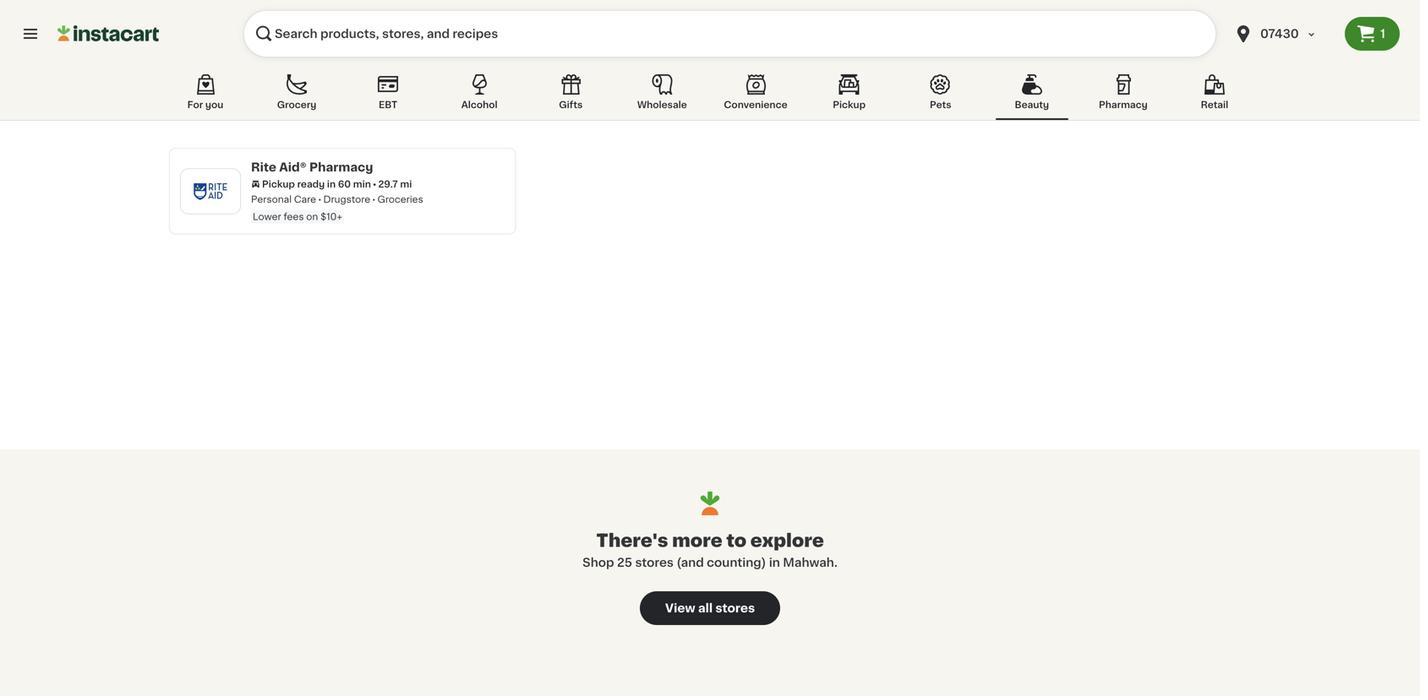 Task type: vqa. For each thing, say whether or not it's contained in the screenshot.
Everyday store prices
no



Task type: describe. For each thing, give the bounding box(es) containing it.
counting)
[[707, 557, 766, 569]]

to
[[726, 532, 747, 550]]

in inside there's more to explore shop 25 stores (and counting) in mahwah.
[[769, 557, 780, 569]]

07430 button
[[1233, 10, 1335, 57]]

wholesale button
[[626, 71, 698, 120]]

fees
[[284, 212, 304, 221]]

shop categories tab list
[[169, 71, 1251, 120]]

view all stores link
[[640, 592, 780, 626]]

25
[[617, 557, 632, 569]]

view all stores button
[[640, 592, 780, 626]]

(and
[[677, 557, 704, 569]]

60
[[338, 180, 351, 189]]

wholesale
[[637, 100, 687, 109]]

stores inside view all stores "button"
[[715, 603, 755, 615]]

beauty
[[1015, 100, 1049, 109]]

pickup button
[[813, 71, 886, 120]]

29.7 mi
[[378, 180, 412, 189]]

29.7
[[378, 180, 398, 189]]

beauty button
[[996, 71, 1068, 120]]

all
[[698, 603, 713, 615]]

groceries
[[377, 195, 423, 204]]

rite aid® pharmacy
[[251, 161, 373, 173]]

pickup for pickup ready in 60 min
[[262, 180, 295, 189]]

shop
[[583, 557, 614, 569]]

07430 button
[[1223, 10, 1345, 57]]

ebt
[[379, 100, 397, 109]]

grocery
[[277, 100, 316, 109]]

1 vertical spatial pharmacy
[[309, 161, 373, 173]]

pickup ready in 60 min
[[262, 180, 371, 189]]

gifts
[[559, 100, 583, 109]]

pickup for pickup
[[833, 100, 866, 109]]

$10+
[[320, 212, 342, 221]]

retail button
[[1178, 71, 1251, 120]]

Search field
[[243, 10, 1216, 57]]

ebt button
[[352, 71, 424, 120]]

1
[[1380, 28, 1385, 40]]



Task type: locate. For each thing, give the bounding box(es) containing it.
pharmacy inside button
[[1099, 100, 1148, 109]]

0 horizontal spatial pickup
[[262, 180, 295, 189]]

personal care drugstore groceries lower fees on $10+
[[251, 195, 423, 221]]

in
[[327, 180, 336, 189], [769, 557, 780, 569]]

on
[[306, 212, 318, 221]]

1 horizontal spatial stores
[[715, 603, 755, 615]]

0 horizontal spatial stores
[[635, 557, 674, 569]]

there's
[[596, 532, 668, 550]]

stores
[[635, 557, 674, 569], [715, 603, 755, 615]]

0 horizontal spatial pharmacy
[[309, 161, 373, 173]]

1 vertical spatial in
[[769, 557, 780, 569]]

alcohol button
[[443, 71, 516, 120]]

1 button
[[1345, 17, 1400, 51]]

retail
[[1201, 100, 1228, 109]]

0 vertical spatial pharmacy
[[1099, 100, 1148, 109]]

drugstore
[[323, 195, 370, 204]]

0 horizontal spatial in
[[327, 180, 336, 189]]

0 vertical spatial in
[[327, 180, 336, 189]]

alcohol
[[461, 100, 498, 109]]

more
[[672, 532, 722, 550]]

rite aid® pharmacy logo image
[[189, 169, 232, 213]]

grocery button
[[260, 71, 333, 120]]

lower
[[253, 212, 281, 221]]

instacart image
[[57, 24, 159, 44]]

for you button
[[169, 71, 242, 120]]

stores right 25
[[635, 557, 674, 569]]

pickup
[[833, 100, 866, 109], [262, 180, 295, 189]]

aid®
[[279, 161, 307, 173]]

you
[[205, 100, 223, 109]]

for
[[187, 100, 203, 109]]

pets
[[930, 100, 951, 109]]

1 vertical spatial pickup
[[262, 180, 295, 189]]

care
[[294, 195, 316, 204]]

ready
[[297, 180, 325, 189]]

view all stores
[[665, 603, 755, 615]]

in left 60
[[327, 180, 336, 189]]

explore
[[750, 532, 824, 550]]

0 vertical spatial pickup
[[833, 100, 866, 109]]

1 horizontal spatial in
[[769, 557, 780, 569]]

rite
[[251, 161, 276, 173]]

pickup inside button
[[833, 100, 866, 109]]

personal
[[251, 195, 292, 204]]

there's more to explore shop 25 stores (and counting) in mahwah.
[[583, 532, 838, 569]]

pharmacy button
[[1087, 71, 1160, 120]]

pharmacy
[[1099, 100, 1148, 109], [309, 161, 373, 173]]

gifts button
[[534, 71, 607, 120]]

stores inside there's more to explore shop 25 stores (and counting) in mahwah.
[[635, 557, 674, 569]]

for you
[[187, 100, 223, 109]]

min
[[353, 180, 371, 189]]

mahwah.
[[783, 557, 838, 569]]

1 horizontal spatial pickup
[[833, 100, 866, 109]]

in down explore on the bottom of page
[[769, 557, 780, 569]]

convenience
[[724, 100, 788, 109]]

None search field
[[243, 10, 1216, 57]]

pets button
[[904, 71, 977, 120]]

07430
[[1260, 28, 1299, 40]]

view
[[665, 603, 695, 615]]

stores right all
[[715, 603, 755, 615]]

1 vertical spatial stores
[[715, 603, 755, 615]]

convenience button
[[717, 71, 794, 120]]

1 horizontal spatial pharmacy
[[1099, 100, 1148, 109]]

0 vertical spatial stores
[[635, 557, 674, 569]]

mi
[[400, 180, 412, 189]]



